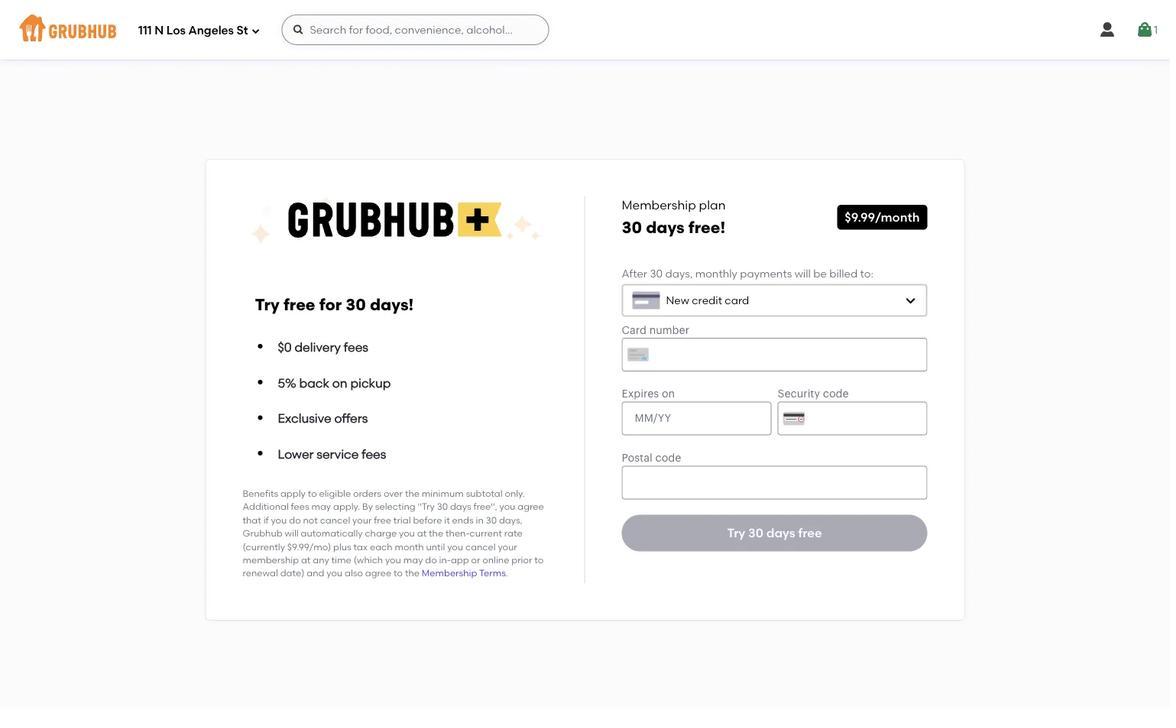 Task type: describe. For each thing, give the bounding box(es) containing it.
you down then-
[[447, 541, 463, 552]]

1 vertical spatial agree
[[365, 568, 392, 579]]

by
[[362, 501, 373, 512]]

that
[[243, 515, 261, 526]]

111 n los angeles st
[[138, 24, 248, 38]]

terms
[[479, 568, 506, 579]]

automatically
[[301, 528, 363, 539]]

to right apply
[[308, 488, 317, 499]]

30 inside membership plan 30 days free!
[[622, 217, 642, 237]]

(currently
[[243, 541, 285, 552]]

credit
[[692, 294, 723, 307]]

over
[[384, 488, 403, 499]]

Search for food, convenience, alcohol... search field
[[282, 15, 549, 45]]

los
[[167, 24, 186, 38]]

free inside benefits apply to eligible orders over the minimum subtotal only. additional fees may apply. by selecting "try 30 days free", you agree that if you do not cancel your free trial before it ends in 30 days, grubhub will automatically charge you at the then-current rate (currently $9.99/mo) plus tax each month until you cancel your membership at any time (which you may do in-app or online prior to renewal date) and you also agree to the
[[374, 515, 391, 526]]

exclusive
[[278, 411, 332, 426]]

proceed
[[923, 496, 967, 509]]

angeles
[[188, 24, 234, 38]]

1 horizontal spatial cancel
[[466, 541, 496, 552]]

until
[[426, 541, 445, 552]]

exclusive offers
[[278, 411, 368, 426]]

app
[[451, 555, 469, 566]]

$9.99/month
[[845, 210, 920, 225]]

0 vertical spatial will
[[795, 267, 811, 280]]

1 vertical spatial do
[[425, 555, 437, 566]]

month
[[395, 541, 424, 552]]

will inside benefits apply to eligible orders over the minimum subtotal only. additional fees may apply. by selecting "try 30 days free", you agree that if you do not cancel your free trial before it ends in 30 days, grubhub will automatically charge you at the then-current rate (currently $9.99/mo) plus tax each month until you cancel your membership at any time (which you may do in-app or online prior to renewal date) and you also agree to the
[[285, 528, 299, 539]]

time
[[332, 555, 352, 566]]

apply.
[[333, 501, 360, 512]]

try for try free for 30 days!
[[255, 295, 280, 315]]

not
[[303, 515, 318, 526]]

in
[[476, 515, 484, 526]]

membership terms link
[[422, 568, 506, 579]]

days inside membership plan 30 days free!
[[646, 217, 685, 237]]

you down 'only.'
[[500, 501, 516, 512]]

you right if
[[271, 515, 287, 526]]

fees inside benefits apply to eligible orders over the minimum subtotal only. additional fees may apply. by selecting "try 30 days free", you agree that if you do not cancel your free trial before it ends in 30 days, grubhub will automatically charge you at the then-current rate (currently $9.99/mo) plus tax each month until you cancel your membership at any time (which you may do in-app or online prior to renewal date) and you also agree to the
[[291, 501, 309, 512]]

1 button
[[1136, 16, 1158, 44]]

membership for .
[[422, 568, 477, 579]]

membership
[[243, 555, 299, 566]]

or
[[471, 555, 480, 566]]

to inside button
[[970, 496, 981, 509]]

0 horizontal spatial free
[[284, 295, 315, 315]]

.
[[506, 568, 508, 579]]

tax
[[354, 541, 368, 552]]

it
[[444, 515, 450, 526]]

try 30 days free button
[[622, 515, 928, 552]]

0 horizontal spatial do
[[289, 515, 301, 526]]

ends
[[452, 515, 474, 526]]

grubhub
[[243, 528, 283, 539]]

eligible
[[319, 488, 351, 499]]

pickup
[[351, 375, 391, 390]]

also
[[345, 568, 363, 579]]

new credit card
[[666, 294, 749, 307]]

you down each
[[385, 555, 401, 566]]

5% back on pickup
[[278, 375, 391, 390]]

selecting
[[375, 501, 416, 512]]

if
[[264, 515, 269, 526]]

only.
[[505, 488, 525, 499]]

after
[[622, 267, 648, 280]]

fees for $0 delivery fees
[[344, 340, 368, 355]]

1 vertical spatial at
[[301, 555, 311, 566]]

proceed to checkout button
[[876, 488, 1081, 516]]

benefits apply to eligible orders over the minimum subtotal only. additional fees may apply. by selecting "try 30 days free", you agree that if you do not cancel your free trial before it ends in 30 days, grubhub will automatically charge you at the then-current rate (currently $9.99/mo) plus tax each month until you cancel your membership at any time (which you may do in-app or online prior to renewal date) and you also agree to the
[[243, 488, 544, 579]]

plus
[[333, 541, 352, 552]]

charge
[[365, 528, 397, 539]]

rate
[[504, 528, 523, 539]]

1 horizontal spatial your
[[498, 541, 517, 552]]

in-
[[439, 555, 451, 566]]

free",
[[474, 501, 497, 512]]

membership for 30
[[622, 198, 696, 212]]

days inside button
[[767, 526, 796, 541]]

on
[[332, 375, 348, 390]]

renewal
[[243, 568, 278, 579]]

membership terms .
[[422, 568, 508, 579]]

1 horizontal spatial may
[[403, 555, 423, 566]]

additional
[[243, 501, 289, 512]]

after 30 days, monthly payments will be billed to:
[[622, 267, 874, 280]]

you up 'month'
[[399, 528, 415, 539]]

$0 delivery fees
[[278, 340, 368, 355]]

online
[[483, 555, 509, 566]]

days inside benefits apply to eligible orders over the minimum subtotal only. additional fees may apply. by selecting "try 30 days free", you agree that if you do not cancel your free trial before it ends in 30 days, grubhub will automatically charge you at the then-current rate (currently $9.99/mo) plus tax each month until you cancel your membership at any time (which you may do in-app or online prior to renewal date) and you also agree to the
[[450, 501, 471, 512]]

date)
[[280, 568, 305, 579]]

membership plan 30 days free!
[[622, 198, 726, 237]]

"try
[[418, 501, 435, 512]]

trial
[[394, 515, 411, 526]]

payments
[[740, 267, 792, 280]]

free!
[[689, 217, 726, 237]]

fees for lower service fees
[[362, 447, 386, 462]]

$0
[[278, 340, 292, 355]]

you down time
[[327, 568, 343, 579]]

1 vertical spatial the
[[429, 528, 444, 539]]



Task type: locate. For each thing, give the bounding box(es) containing it.
1 horizontal spatial free
[[374, 515, 391, 526]]

0 horizontal spatial your
[[353, 515, 372, 526]]

days, inside benefits apply to eligible orders over the minimum subtotal only. additional fees may apply. by selecting "try 30 days free", you agree that if you do not cancel your free trial before it ends in 30 days, grubhub will automatically charge you at the then-current rate (currently $9.99/mo) plus tax each month until you cancel your membership at any time (which you may do in-app or online prior to renewal date) and you also agree to the
[[499, 515, 523, 526]]

service
[[317, 447, 359, 462]]

agree
[[518, 501, 544, 512], [365, 568, 392, 579]]

may
[[312, 501, 331, 512], [403, 555, 423, 566]]

membership
[[622, 198, 696, 212], [422, 568, 477, 579]]

1
[[1154, 23, 1158, 36]]

will up $9.99/mo)
[[285, 528, 299, 539]]

cancel up or
[[466, 541, 496, 552]]

1 horizontal spatial try
[[727, 526, 746, 541]]

be
[[814, 267, 827, 280]]

apply
[[281, 488, 306, 499]]

0 vertical spatial the
[[405, 488, 420, 499]]

st
[[237, 24, 248, 38]]

proceed to checkout
[[923, 496, 1034, 509]]

fees down apply
[[291, 501, 309, 512]]

1 vertical spatial will
[[285, 528, 299, 539]]

do
[[289, 515, 301, 526], [425, 555, 437, 566]]

0 horizontal spatial may
[[312, 501, 331, 512]]

free
[[284, 295, 315, 315], [374, 515, 391, 526], [799, 526, 822, 541]]

back
[[299, 375, 329, 390]]

0 vertical spatial days,
[[666, 267, 693, 280]]

will
[[795, 267, 811, 280], [285, 528, 299, 539]]

checkout
[[983, 496, 1034, 509]]

lower
[[278, 447, 314, 462]]

the down 'month'
[[405, 568, 420, 579]]

1 vertical spatial fees
[[362, 447, 386, 462]]

try 30 days free
[[727, 526, 822, 541]]

agree down (which
[[365, 568, 392, 579]]

111
[[138, 24, 152, 38]]

days, up rate
[[499, 515, 523, 526]]

for
[[319, 295, 342, 315]]

delivery
[[295, 340, 341, 355]]

monthly
[[696, 267, 738, 280]]

each
[[370, 541, 393, 552]]

try for try 30 days free
[[727, 526, 746, 541]]

2 vertical spatial the
[[405, 568, 420, 579]]

may up not
[[312, 501, 331, 512]]

the up until
[[429, 528, 444, 539]]

subtotal
[[466, 488, 503, 499]]

0 vertical spatial cancel
[[320, 515, 350, 526]]

days
[[646, 217, 685, 237], [450, 501, 471, 512], [767, 526, 796, 541]]

new
[[666, 294, 690, 307]]

0 horizontal spatial cancel
[[320, 515, 350, 526]]

prior
[[512, 555, 532, 566]]

0 vertical spatial at
[[417, 528, 427, 539]]

days,
[[666, 267, 693, 280], [499, 515, 523, 526]]

0 vertical spatial days
[[646, 217, 685, 237]]

1 horizontal spatial do
[[425, 555, 437, 566]]

you
[[500, 501, 516, 512], [271, 515, 287, 526], [399, 528, 415, 539], [447, 541, 463, 552], [385, 555, 401, 566], [327, 568, 343, 579]]

svg image inside 1 button
[[1136, 21, 1154, 39]]

to
[[308, 488, 317, 499], [970, 496, 981, 509], [535, 555, 544, 566], [394, 568, 403, 579]]

lower service fees
[[278, 447, 386, 462]]

1 horizontal spatial at
[[417, 528, 427, 539]]

cancel up automatically at the left bottom
[[320, 515, 350, 526]]

free inside try 30 days free button
[[799, 526, 822, 541]]

try free for 30 days!
[[255, 295, 414, 315]]

1 vertical spatial days,
[[499, 515, 523, 526]]

at down $9.99/mo)
[[301, 555, 311, 566]]

0 horizontal spatial days,
[[499, 515, 523, 526]]

1 vertical spatial may
[[403, 555, 423, 566]]

2 vertical spatial fees
[[291, 501, 309, 512]]

0 vertical spatial your
[[353, 515, 372, 526]]

orders
[[353, 488, 382, 499]]

main navigation navigation
[[0, 0, 1171, 60]]

1 vertical spatial membership
[[422, 568, 477, 579]]

days, up new
[[666, 267, 693, 280]]

0 vertical spatial fees
[[344, 340, 368, 355]]

minimum
[[422, 488, 464, 499]]

to right the prior
[[535, 555, 544, 566]]

before
[[413, 515, 442, 526]]

2 vertical spatial days
[[767, 526, 796, 541]]

your
[[353, 515, 372, 526], [498, 541, 517, 552]]

and
[[307, 568, 324, 579]]

to right proceed
[[970, 496, 981, 509]]

0 vertical spatial may
[[312, 501, 331, 512]]

0 horizontal spatial days
[[450, 501, 471, 512]]

svg image
[[1099, 21, 1117, 39], [1136, 21, 1154, 39], [292, 24, 305, 36], [905, 295, 917, 307]]

current
[[470, 528, 502, 539]]

0 vertical spatial try
[[255, 295, 280, 315]]

benefits
[[243, 488, 278, 499]]

days!
[[370, 295, 414, 315]]

cancel
[[320, 515, 350, 526], [466, 541, 496, 552]]

to down 'month'
[[394, 568, 403, 579]]

agree down 'only.'
[[518, 501, 544, 512]]

offers
[[335, 411, 368, 426]]

do left in-
[[425, 555, 437, 566]]

then-
[[446, 528, 470, 539]]

n
[[155, 24, 164, 38]]

may down 'month'
[[403, 555, 423, 566]]

0 vertical spatial membership
[[622, 198, 696, 212]]

0 vertical spatial agree
[[518, 501, 544, 512]]

membership down in-
[[422, 568, 477, 579]]

card
[[725, 294, 749, 307]]

to:
[[861, 267, 874, 280]]

1 horizontal spatial days,
[[666, 267, 693, 280]]

try
[[255, 295, 280, 315], [727, 526, 746, 541]]

membership logo image
[[250, 196, 541, 245]]

1 vertical spatial try
[[727, 526, 746, 541]]

1 horizontal spatial will
[[795, 267, 811, 280]]

0 horizontal spatial membership
[[422, 568, 477, 579]]

(which
[[354, 555, 383, 566]]

at down before
[[417, 528, 427, 539]]

the
[[405, 488, 420, 499], [429, 528, 444, 539], [405, 568, 420, 579]]

any
[[313, 555, 329, 566]]

1 horizontal spatial membership
[[622, 198, 696, 212]]

0 horizontal spatial at
[[301, 555, 311, 566]]

try inside button
[[727, 526, 746, 541]]

2 horizontal spatial free
[[799, 526, 822, 541]]

5%
[[278, 375, 296, 390]]

fees right delivery
[[344, 340, 368, 355]]

1 vertical spatial days
[[450, 501, 471, 512]]

fees right service
[[362, 447, 386, 462]]

0 horizontal spatial agree
[[365, 568, 392, 579]]

1 horizontal spatial agree
[[518, 501, 544, 512]]

billed
[[830, 267, 858, 280]]

0 vertical spatial do
[[289, 515, 301, 526]]

$9.99/mo)
[[287, 541, 331, 552]]

at
[[417, 528, 427, 539], [301, 555, 311, 566]]

2 horizontal spatial days
[[767, 526, 796, 541]]

svg image
[[251, 26, 260, 36]]

30 inside button
[[749, 526, 764, 541]]

1 vertical spatial your
[[498, 541, 517, 552]]

plan
[[699, 198, 726, 212]]

0 horizontal spatial will
[[285, 528, 299, 539]]

do left not
[[289, 515, 301, 526]]

1 vertical spatial cancel
[[466, 541, 496, 552]]

the right over on the bottom left
[[405, 488, 420, 499]]

your down rate
[[498, 541, 517, 552]]

your down by on the bottom left
[[353, 515, 372, 526]]

1 horizontal spatial days
[[646, 217, 685, 237]]

membership inside membership plan 30 days free!
[[622, 198, 696, 212]]

will left "be"
[[795, 267, 811, 280]]

membership up free!
[[622, 198, 696, 212]]

0 horizontal spatial try
[[255, 295, 280, 315]]



Task type: vqa. For each thing, say whether or not it's contained in the screenshot.
the $0 at the left of page
yes



